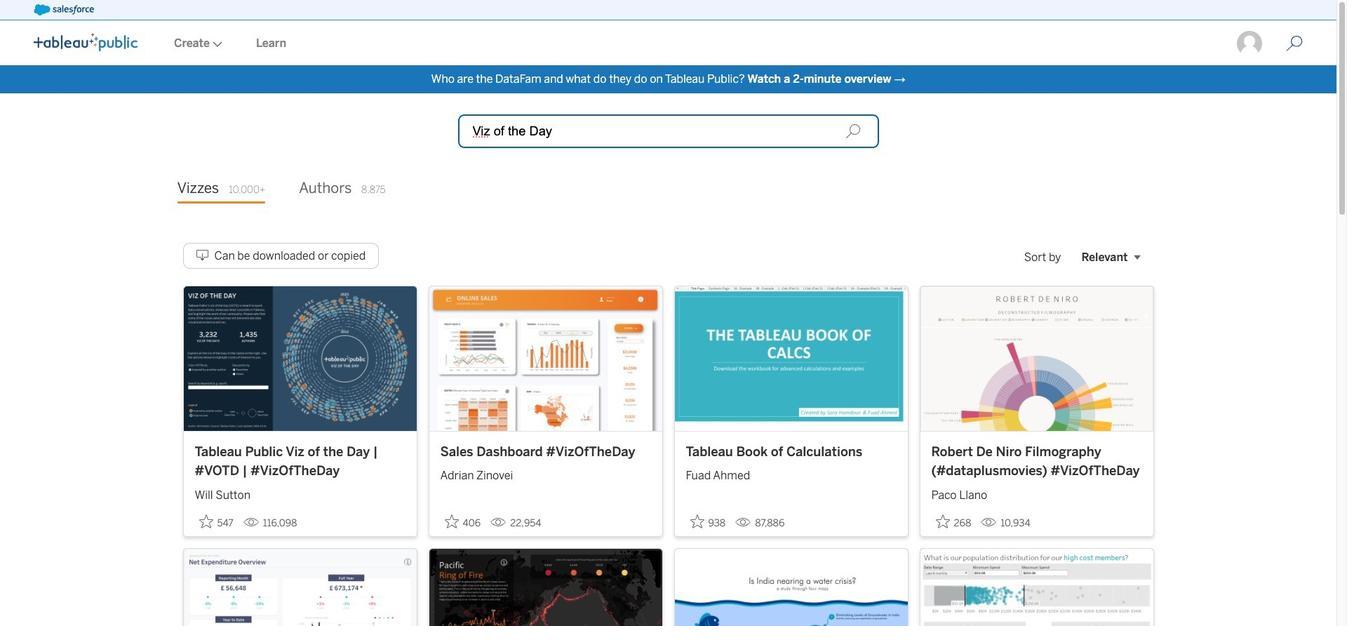 Task type: describe. For each thing, give the bounding box(es) containing it.
3 add favorite button from the left
[[686, 510, 730, 533]]

create image
[[210, 41, 223, 47]]

1 add favorite image from the left
[[445, 514, 459, 528]]

go to search image
[[1270, 35, 1320, 52]]

2 add favorite button from the left
[[440, 510, 485, 533]]

2 add favorite image from the left
[[690, 514, 704, 528]]

4 add favorite button from the left
[[932, 510, 976, 533]]

salesforce logo image
[[34, 4, 94, 15]]



Task type: locate. For each thing, give the bounding box(es) containing it.
1 add favorite button from the left
[[195, 510, 238, 533]]

2 add favorite image from the left
[[936, 514, 950, 528]]

logo image
[[34, 33, 138, 51]]

add favorite image
[[199, 514, 213, 528], [690, 514, 704, 528]]

1 horizontal spatial add favorite image
[[690, 514, 704, 528]]

0 horizontal spatial add favorite image
[[445, 514, 459, 528]]

1 add favorite image from the left
[[199, 514, 213, 528]]

jacob.simon6557 image
[[1236, 29, 1264, 58]]

add favorite image
[[445, 514, 459, 528], [936, 514, 950, 528]]

0 horizontal spatial add favorite image
[[199, 514, 213, 528]]

Search input field
[[458, 114, 879, 148]]

workbook thumbnail image
[[184, 286, 417, 431], [429, 286, 662, 431], [675, 286, 908, 431], [921, 286, 1154, 431], [184, 549, 417, 626], [429, 549, 662, 626], [675, 549, 908, 626], [921, 549, 1154, 626]]

search image
[[845, 124, 861, 139]]

Add Favorite button
[[195, 510, 238, 533], [440, 510, 485, 533], [686, 510, 730, 533], [932, 510, 976, 533]]

1 horizontal spatial add favorite image
[[936, 514, 950, 528]]



Task type: vqa. For each thing, say whether or not it's contained in the screenshot.
LOGO
yes



